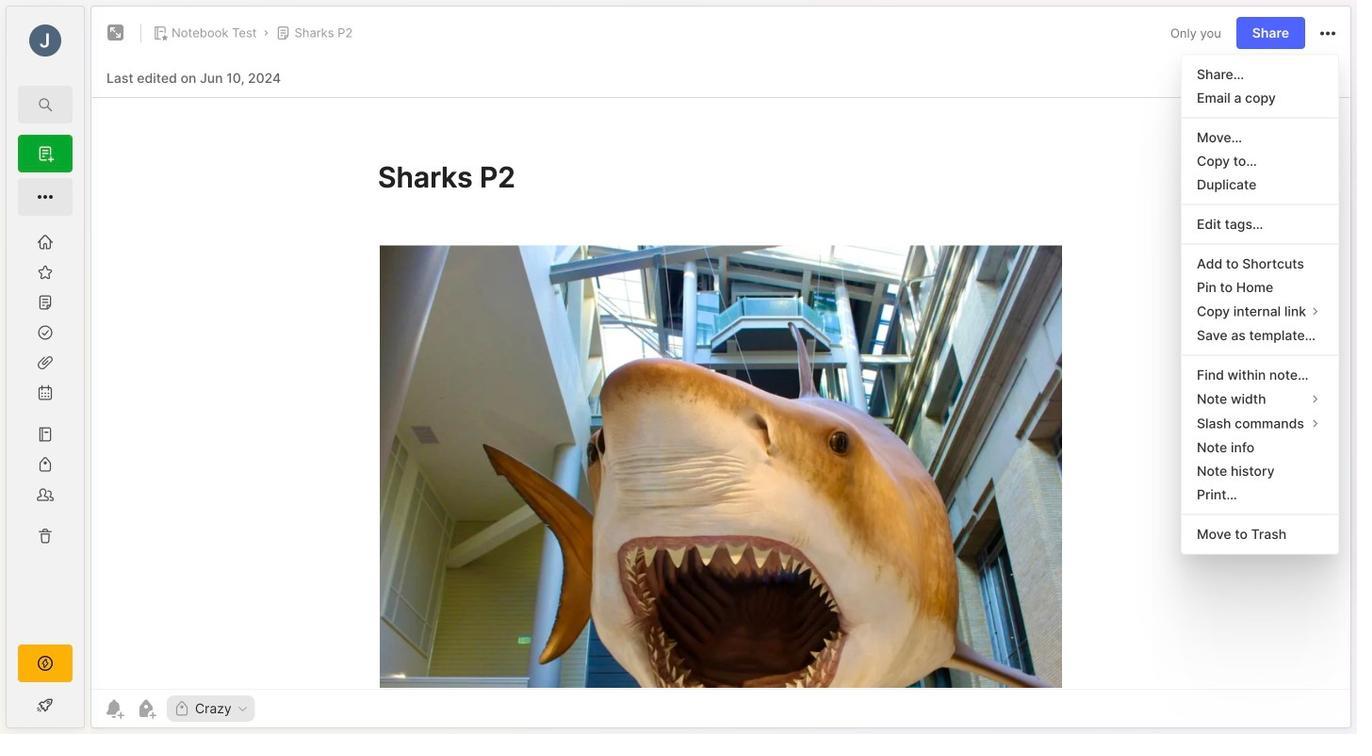 Task type: describe. For each thing, give the bounding box(es) containing it.
new note image
[[34, 186, 57, 208]]

Help and Learning task checklist field
[[7, 690, 84, 720]]

Account field
[[7, 22, 84, 59]]

Copy internal link field
[[1182, 299, 1339, 324]]

upgrade image
[[34, 652, 57, 675]]

home image
[[36, 233, 55, 252]]

account image
[[29, 25, 61, 57]]

add a reminder image
[[103, 698, 125, 720]]

click to expand image
[[82, 699, 97, 722]]

more actions image
[[1317, 22, 1340, 45]]

Note width field
[[1182, 387, 1339, 412]]

main element
[[0, 0, 91, 734]]



Task type: locate. For each thing, give the bounding box(es) containing it.
expand note image
[[105, 22, 127, 44]]

new note image
[[34, 142, 57, 165]]

Note Editor text field
[[91, 97, 1351, 689]]

dropdown list menu
[[1182, 63, 1339, 546]]

note window element
[[91, 6, 1352, 733]]

add tag image
[[135, 698, 157, 720]]

Crazy Tag actions field
[[232, 702, 250, 716]]

tree inside the main element
[[7, 227, 84, 628]]

tree
[[7, 227, 84, 628]]

edit search image
[[34, 93, 57, 116]]

Slash commands field
[[1182, 412, 1339, 436]]

More actions field
[[1317, 21, 1340, 45]]



Task type: vqa. For each thing, say whether or not it's contained in the screenshot.
CANNOT on the left top
no



